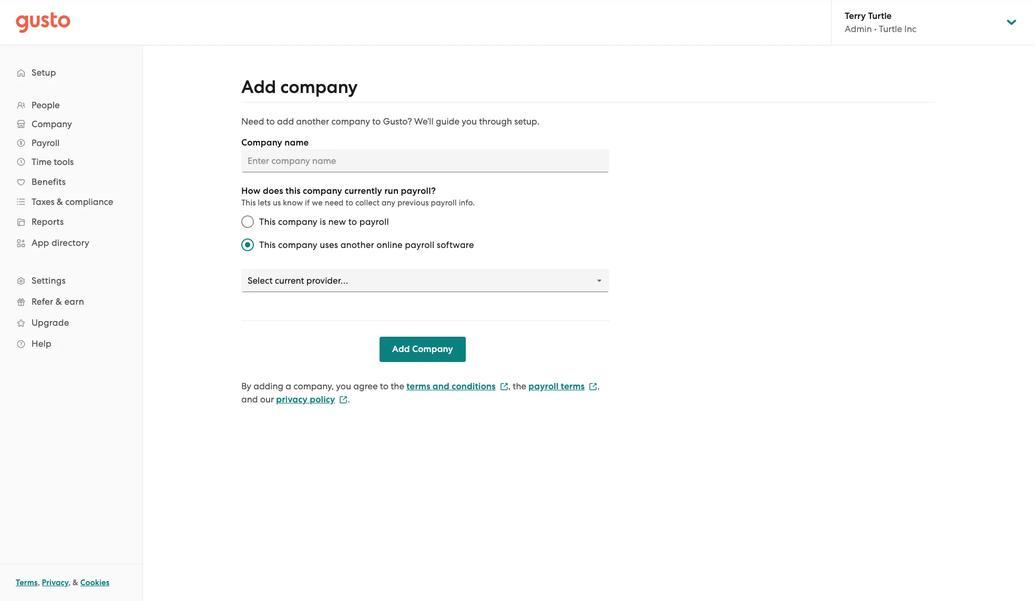 Task type: describe. For each thing, give the bounding box(es) containing it.
need
[[325, 198, 344, 208]]

agree
[[353, 381, 378, 392]]

company inside "how does this company currently run payroll? this lets us know if we need to collect any previous payroll info."
[[303, 186, 342, 197]]

privacy link
[[42, 578, 68, 588]]

gusto?
[[383, 116, 412, 127]]

directory
[[51, 238, 89, 248]]

if
[[305, 198, 310, 208]]

people
[[32, 100, 60, 110]]

this company uses another online payroll software
[[259, 240, 474, 250]]

privacy
[[276, 394, 308, 405]]

terms link
[[16, 578, 38, 588]]

home image
[[16, 12, 70, 33]]

conditions
[[452, 381, 496, 392]]

, left the 'cookies' button
[[68, 578, 71, 588]]

company for company name
[[241, 137, 282, 148]]

terry turtle admin • turtle inc
[[845, 11, 917, 34]]

& for compliance
[[57, 197, 63, 207]]

company,
[[293, 381, 334, 392]]

company inside button
[[412, 344, 453, 355]]

opens in a new tab image for privacy policy
[[339, 396, 348, 404]]

taxes & compliance button
[[11, 192, 131, 211]]

run
[[384, 186, 399, 197]]

company for this company uses another online payroll software
[[278, 240, 317, 250]]

payroll inside "how does this company currently run payroll? this lets us know if we need to collect any previous payroll info."
[[431, 198, 457, 208]]

taxes & compliance
[[32, 197, 113, 207]]

benefits link
[[11, 172, 131, 191]]

admin
[[845, 24, 872, 34]]

2 the from the left
[[513, 381, 526, 392]]

, and our
[[241, 381, 600, 405]]

add company button
[[380, 337, 466, 362]]

company for company
[[32, 119, 72, 129]]

tools
[[54, 157, 74, 167]]

and for our
[[241, 394, 258, 405]]

terms , privacy , & cookies
[[16, 578, 110, 588]]

refer & earn
[[32, 297, 84, 307]]

to left gusto?
[[372, 116, 381, 127]]

benefits
[[32, 177, 66, 187]]

list containing people
[[0, 96, 142, 354]]

add for add company
[[241, 76, 276, 98]]

this for this company uses another online payroll software
[[259, 240, 276, 250]]

does
[[263, 186, 283, 197]]

terry
[[845, 11, 866, 22]]

our
[[260, 394, 274, 405]]

software
[[437, 240, 474, 250]]

us
[[273, 198, 281, 208]]

•
[[874, 24, 877, 34]]

opens in a new tab image for terms and conditions
[[500, 383, 508, 391]]

this company is new to payroll
[[259, 217, 389, 227]]

payroll down collect on the top left
[[359, 217, 389, 227]]

privacy policy link
[[276, 394, 348, 405]]

we
[[312, 198, 323, 208]]

cookies
[[80, 578, 110, 588]]

1 the from the left
[[391, 381, 404, 392]]

payroll terms link
[[529, 381, 597, 392]]

another for company
[[296, 116, 329, 127]]

payroll terms
[[529, 381, 585, 392]]

app directory link
[[11, 233, 131, 252]]

collect
[[355, 198, 380, 208]]

upgrade link
[[11, 313, 131, 332]]

people button
[[11, 96, 131, 115]]

through
[[479, 116, 512, 127]]

a
[[286, 381, 291, 392]]

payroll
[[32, 138, 60, 148]]

guide
[[436, 116, 460, 127]]

, the
[[508, 381, 526, 392]]

, left privacy at bottom left
[[38, 578, 40, 588]]

add
[[277, 116, 294, 127]]

company name
[[241, 137, 309, 148]]

is
[[320, 217, 326, 227]]

2 vertical spatial &
[[73, 578, 78, 588]]

name
[[285, 137, 309, 148]]

, inside ', and our'
[[597, 381, 600, 392]]

privacy
[[42, 578, 68, 588]]

settings
[[32, 275, 66, 286]]

privacy policy
[[276, 394, 335, 405]]

any
[[382, 198, 395, 208]]



Task type: locate. For each thing, give the bounding box(es) containing it.
help
[[32, 339, 51, 349]]

payroll left 'info.'
[[431, 198, 457, 208]]

0 horizontal spatial and
[[241, 394, 258, 405]]

company down people
[[32, 119, 72, 129]]

terms
[[16, 578, 38, 588]]

the
[[391, 381, 404, 392], [513, 381, 526, 392]]

earn
[[64, 297, 84, 307]]

previous
[[397, 198, 429, 208]]

policy
[[310, 394, 335, 405]]

company for this company is new to payroll
[[278, 217, 317, 227]]

opens in a new tab image for payroll terms
[[589, 383, 597, 391]]

.
[[348, 394, 350, 405]]

to inside "how does this company currently run payroll? this lets us know if we need to collect any previous payroll info."
[[346, 198, 353, 208]]

turtle up •
[[868, 11, 892, 22]]

company down need
[[241, 137, 282, 148]]

and left conditions
[[433, 381, 449, 392]]

to right need
[[346, 198, 353, 208]]

company down "know"
[[278, 217, 317, 227]]

this
[[285, 186, 301, 197]]

company inside dropdown button
[[32, 119, 72, 129]]

Company name field
[[241, 149, 609, 172]]

1 vertical spatial this
[[259, 217, 276, 227]]

lets
[[258, 198, 271, 208]]

reports
[[32, 217, 64, 227]]

help link
[[11, 334, 131, 353]]

cookies button
[[80, 577, 110, 589]]

inc
[[904, 24, 917, 34]]

2 vertical spatial company
[[412, 344, 453, 355]]

and down "by"
[[241, 394, 258, 405]]

0 vertical spatial add
[[241, 76, 276, 98]]

the right agree
[[391, 381, 404, 392]]

2 horizontal spatial opens in a new tab image
[[589, 383, 597, 391]]

opens in a new tab image right payroll terms in the bottom of the page
[[589, 383, 597, 391]]

0 horizontal spatial add
[[241, 76, 276, 98]]

and inside ', and our'
[[241, 394, 258, 405]]

this for this company is new to payroll
[[259, 217, 276, 227]]

add inside button
[[392, 344, 410, 355]]

adding
[[254, 381, 283, 392]]

opens in a new tab image inside the terms and conditions link
[[500, 383, 508, 391]]

this inside "how does this company currently run payroll? this lets us know if we need to collect any previous payroll info."
[[241, 198, 256, 208]]

setup link
[[11, 63, 131, 82]]

payroll right , the
[[529, 381, 559, 392]]

another for online
[[340, 240, 374, 250]]

add
[[241, 76, 276, 98], [392, 344, 410, 355]]

company up we
[[303, 186, 342, 197]]

add company
[[241, 76, 358, 98]]

upgrade
[[32, 318, 69, 328]]

the left payroll terms in the bottom of the page
[[513, 381, 526, 392]]

This company is new to payroll radio
[[236, 210, 259, 233]]

1 vertical spatial company
[[241, 137, 282, 148]]

1 horizontal spatial and
[[433, 381, 449, 392]]

0 vertical spatial this
[[241, 198, 256, 208]]

0 vertical spatial and
[[433, 381, 449, 392]]

&
[[57, 197, 63, 207], [56, 297, 62, 307], [73, 578, 78, 588]]

app directory
[[32, 238, 89, 248]]

to left the add
[[266, 116, 275, 127]]

0 vertical spatial you
[[462, 116, 477, 127]]

this down this company is new to payroll radio
[[259, 240, 276, 250]]

setup
[[32, 67, 56, 78]]

know
[[283, 198, 303, 208]]

how does this company currently run payroll? this lets us know if we need to collect any previous payroll info.
[[241, 186, 475, 208]]

turtle
[[868, 11, 892, 22], [879, 24, 902, 34]]

to right new at the top
[[348, 217, 357, 227]]

time tools
[[32, 157, 74, 167]]

company
[[32, 119, 72, 129], [241, 137, 282, 148], [412, 344, 453, 355]]

new
[[328, 217, 346, 227]]

0 horizontal spatial opens in a new tab image
[[339, 396, 348, 404]]

& left cookies
[[73, 578, 78, 588]]

another
[[296, 116, 329, 127], [340, 240, 374, 250]]

, right conditions
[[508, 381, 511, 392]]

settings link
[[11, 271, 131, 290]]

opens in a new tab image right policy at the left of the page
[[339, 396, 348, 404]]

add for add company
[[392, 344, 410, 355]]

company up the add
[[280, 76, 358, 98]]

info.
[[459, 198, 475, 208]]

company left gusto?
[[331, 116, 370, 127]]

and for conditions
[[433, 381, 449, 392]]

add up ', and our'
[[392, 344, 410, 355]]

1 horizontal spatial you
[[462, 116, 477, 127]]

you right guide
[[462, 116, 477, 127]]

opens in a new tab image
[[500, 383, 508, 391], [589, 383, 597, 391], [339, 396, 348, 404]]

0 horizontal spatial the
[[391, 381, 404, 392]]

time
[[32, 157, 52, 167]]

1 vertical spatial you
[[336, 381, 351, 392]]

1 horizontal spatial opens in a new tab image
[[500, 383, 508, 391]]

1 horizontal spatial another
[[340, 240, 374, 250]]

opens in a new tab image inside the privacy policy link
[[339, 396, 348, 404]]

1 vertical spatial turtle
[[879, 24, 902, 34]]

time tools button
[[11, 152, 131, 171]]

list
[[0, 96, 142, 354]]

0 horizontal spatial another
[[296, 116, 329, 127]]

gusto navigation element
[[0, 45, 142, 371]]

company left uses
[[278, 240, 317, 250]]

& for earn
[[56, 297, 62, 307]]

to
[[266, 116, 275, 127], [372, 116, 381, 127], [346, 198, 353, 208], [348, 217, 357, 227], [380, 381, 389, 392]]

, right payroll terms in the bottom of the page
[[597, 381, 600, 392]]

taxes
[[32, 197, 54, 207]]

1 horizontal spatial add
[[392, 344, 410, 355]]

another right uses
[[340, 240, 374, 250]]

currently
[[344, 186, 382, 197]]

payroll
[[431, 198, 457, 208], [359, 217, 389, 227], [405, 240, 434, 250], [529, 381, 559, 392]]

refer & earn link
[[11, 292, 131, 311]]

app
[[32, 238, 49, 248]]

payroll button
[[11, 134, 131, 152]]

1 horizontal spatial company
[[241, 137, 282, 148]]

terms and conditions
[[407, 381, 496, 392]]

& inside dropdown button
[[57, 197, 63, 207]]

1 vertical spatial another
[[340, 240, 374, 250]]

need
[[241, 116, 264, 127]]

uses
[[320, 240, 338, 250]]

terms and conditions link
[[407, 381, 508, 392]]

we'll
[[414, 116, 434, 127]]

opens in a new tab image inside payroll terms link
[[589, 383, 597, 391]]

0 horizontal spatial you
[[336, 381, 351, 392]]

setup.
[[514, 116, 539, 127]]

payroll?
[[401, 186, 436, 197]]

1 vertical spatial and
[[241, 394, 258, 405]]

you up .
[[336, 381, 351, 392]]

1 vertical spatial add
[[392, 344, 410, 355]]

0 vertical spatial turtle
[[868, 11, 892, 22]]

0 vertical spatial another
[[296, 116, 329, 127]]

1 terms from the left
[[407, 381, 430, 392]]

company up terms and conditions at the bottom of page
[[412, 344, 453, 355]]

this down the how
[[241, 198, 256, 208]]

add up need
[[241, 76, 276, 98]]

opens in a new tab image right conditions
[[500, 383, 508, 391]]

0 vertical spatial &
[[57, 197, 63, 207]]

0 vertical spatial company
[[32, 119, 72, 129]]

payroll right online
[[405, 240, 434, 250]]

,
[[508, 381, 511, 392], [597, 381, 600, 392], [38, 578, 40, 588], [68, 578, 71, 588]]

refer
[[32, 297, 53, 307]]

by
[[241, 381, 251, 392]]

add company
[[392, 344, 453, 355]]

This company uses another online payroll software radio
[[236, 233, 259, 257]]

2 horizontal spatial company
[[412, 344, 453, 355]]

2 terms from the left
[[561, 381, 585, 392]]

compliance
[[65, 197, 113, 207]]

you
[[462, 116, 477, 127], [336, 381, 351, 392]]

company
[[280, 76, 358, 98], [331, 116, 370, 127], [303, 186, 342, 197], [278, 217, 317, 227], [278, 240, 317, 250]]

1 horizontal spatial terms
[[561, 381, 585, 392]]

1 horizontal spatial the
[[513, 381, 526, 392]]

& right taxes
[[57, 197, 63, 207]]

this down lets
[[259, 217, 276, 227]]

0 horizontal spatial terms
[[407, 381, 430, 392]]

1 vertical spatial &
[[56, 297, 62, 307]]

company for add company
[[280, 76, 358, 98]]

another up name
[[296, 116, 329, 127]]

2 vertical spatial this
[[259, 240, 276, 250]]

how
[[241, 186, 261, 197]]

and
[[433, 381, 449, 392], [241, 394, 258, 405]]

need to add another company to gusto? we'll guide you through setup.
[[241, 116, 539, 127]]

0 horizontal spatial company
[[32, 119, 72, 129]]

reports link
[[11, 212, 131, 231]]

by adding a company, you agree to the
[[241, 381, 404, 392]]

& left "earn"
[[56, 297, 62, 307]]

company button
[[11, 115, 131, 134]]

online
[[377, 240, 403, 250]]

turtle right •
[[879, 24, 902, 34]]

to right agree
[[380, 381, 389, 392]]



Task type: vqa. For each thing, say whether or not it's contained in the screenshot.
Yes, associated with Yes, there's a limit
no



